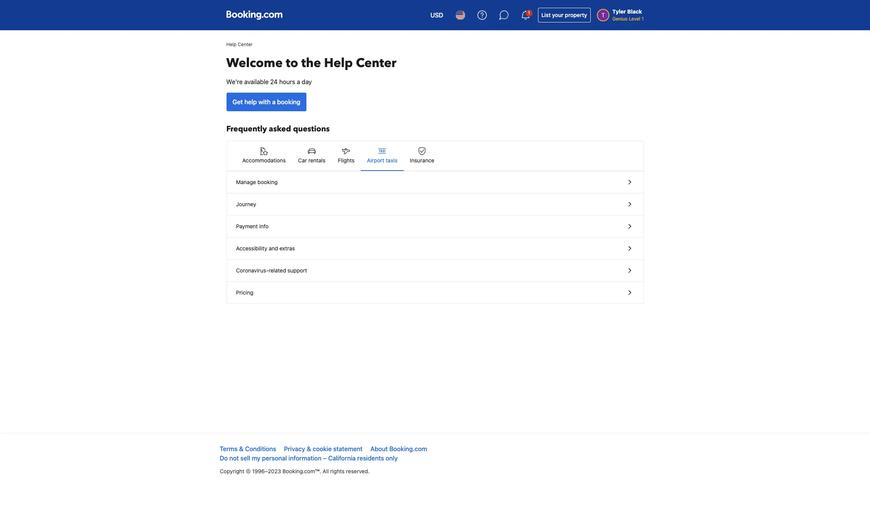 Task type: locate. For each thing, give the bounding box(es) containing it.
residents
[[358, 455, 384, 462]]

get help with a booking button
[[226, 93, 307, 111]]

1 left list
[[528, 10, 530, 16]]

& up do not sell my personal information – california residents only link
[[307, 446, 311, 453]]

the
[[302, 55, 321, 72]]

insurance button
[[404, 141, 441, 171]]

1 horizontal spatial a
[[297, 78, 300, 85]]

help
[[245, 99, 257, 106]]

rentals
[[309, 157, 326, 164]]

car
[[298, 157, 307, 164]]

level
[[629, 16, 641, 22]]

my
[[252, 455, 261, 462]]

asked
[[269, 124, 291, 134]]

tyler black genius level 1
[[613, 8, 644, 22]]

do
[[220, 455, 228, 462]]

to
[[286, 55, 298, 72]]

1 vertical spatial help
[[324, 55, 353, 72]]

0 horizontal spatial 1
[[528, 10, 530, 16]]

0 vertical spatial help
[[226, 42, 237, 47]]

booking down hours
[[277, 99, 301, 106]]

1
[[528, 10, 530, 16], [642, 16, 644, 22]]

0 vertical spatial booking
[[277, 99, 301, 106]]

help
[[226, 42, 237, 47], [324, 55, 353, 72]]

your
[[553, 12, 564, 18]]

frequently
[[226, 124, 267, 134]]

payment
[[236, 223, 258, 230]]

genius
[[613, 16, 628, 22]]

a right with
[[272, 99, 276, 106]]

accessibility and extras button
[[227, 238, 644, 260]]

1 & from the left
[[239, 446, 244, 453]]

0 horizontal spatial help
[[226, 42, 237, 47]]

center
[[238, 42, 253, 47], [356, 55, 397, 72]]

a inside get help with a booking button
[[272, 99, 276, 106]]

1 horizontal spatial help
[[324, 55, 353, 72]]

statement
[[333, 446, 363, 453]]

booking right manage
[[258, 179, 278, 186]]

get help with a booking
[[233, 99, 301, 106]]

a
[[297, 78, 300, 85], [272, 99, 276, 106]]

pricing
[[236, 290, 254, 296]]

tyler
[[613, 8, 626, 15]]

get
[[233, 99, 243, 106]]

& up sell
[[239, 446, 244, 453]]

booking
[[277, 99, 301, 106], [258, 179, 278, 186]]

0 vertical spatial center
[[238, 42, 253, 47]]

1 vertical spatial center
[[356, 55, 397, 72]]

questions
[[293, 124, 330, 134]]

help up welcome at top left
[[226, 42, 237, 47]]

flights button
[[332, 141, 361, 171]]

&
[[239, 446, 244, 453], [307, 446, 311, 453]]

hours
[[279, 78, 295, 85]]

tab list
[[227, 141, 644, 172]]

do not sell my personal information – california residents only link
[[220, 455, 398, 462]]

list your property link
[[538, 8, 591, 23]]

0 horizontal spatial a
[[272, 99, 276, 106]]

1 vertical spatial a
[[272, 99, 276, 106]]

–
[[323, 455, 327, 462]]

airport taxis
[[367, 157, 398, 164]]

copyright © 1996–2023 booking.com™. all rights reserved.
[[220, 469, 370, 475]]

coronavirus-related support button
[[227, 260, 644, 282]]

accessibility and extras
[[236, 245, 295, 252]]

coronavirus-related support
[[236, 267, 307, 274]]

car rentals button
[[292, 141, 332, 171]]

& for privacy
[[307, 446, 311, 453]]

a left day
[[297, 78, 300, 85]]

journey
[[236, 201, 256, 208]]

rights
[[330, 469, 345, 475]]

help right the
[[324, 55, 353, 72]]

usd button
[[426, 6, 448, 24]]

cookie
[[313, 446, 332, 453]]

2 & from the left
[[307, 446, 311, 453]]

extras
[[280, 245, 295, 252]]

about booking.com link
[[371, 446, 427, 453]]

1 right the level
[[642, 16, 644, 22]]

terms & conditions
[[220, 446, 276, 453]]

not
[[230, 455, 239, 462]]

1 horizontal spatial 1
[[642, 16, 644, 22]]

payment info button
[[227, 216, 644, 238]]

& for terms
[[239, 446, 244, 453]]

accommodations
[[242, 157, 286, 164]]

1 horizontal spatial &
[[307, 446, 311, 453]]

0 horizontal spatial &
[[239, 446, 244, 453]]



Task type: vqa. For each thing, say whether or not it's contained in the screenshot.
bottommost Help
yes



Task type: describe. For each thing, give the bounding box(es) containing it.
list your property
[[542, 12, 588, 18]]

property
[[565, 12, 588, 18]]

sell
[[241, 455, 250, 462]]

about booking.com do not sell my personal information – california residents only
[[220, 446, 427, 462]]

journey button
[[227, 194, 644, 216]]

0 horizontal spatial center
[[238, 42, 253, 47]]

1 button
[[517, 6, 535, 24]]

information
[[289, 455, 322, 462]]

payment info
[[236, 223, 269, 230]]

accommodations button
[[236, 141, 292, 171]]

terms
[[220, 446, 238, 453]]

we're available 24 hours a day
[[226, 78, 312, 85]]

privacy & cookie statement
[[284, 446, 363, 453]]

tab list containing accommodations
[[227, 141, 644, 172]]

help center
[[226, 42, 253, 47]]

1996–2023
[[252, 469, 281, 475]]

coronavirus-
[[236, 267, 269, 274]]

privacy & cookie statement link
[[284, 446, 363, 453]]

©
[[246, 469, 251, 475]]

about
[[371, 446, 388, 453]]

available
[[244, 78, 269, 85]]

all
[[323, 469, 329, 475]]

terms & conditions link
[[220, 446, 276, 453]]

insurance
[[410, 157, 435, 164]]

booking.com™.
[[283, 469, 321, 475]]

reserved.
[[346, 469, 370, 475]]

conditions
[[245, 446, 276, 453]]

0 vertical spatial a
[[297, 78, 300, 85]]

manage
[[236, 179, 256, 186]]

1 inside button
[[528, 10, 530, 16]]

usd
[[431, 12, 444, 19]]

1 vertical spatial booking
[[258, 179, 278, 186]]

support
[[288, 267, 307, 274]]

with
[[259, 99, 271, 106]]

privacy
[[284, 446, 305, 453]]

info
[[259, 223, 269, 230]]

pricing button
[[227, 282, 644, 304]]

booking.com online hotel reservations image
[[226, 10, 282, 20]]

24
[[270, 78, 278, 85]]

california
[[328, 455, 356, 462]]

airport taxis button
[[361, 141, 404, 171]]

black
[[628, 8, 642, 15]]

taxis
[[386, 157, 398, 164]]

and
[[269, 245, 278, 252]]

manage booking button
[[227, 172, 644, 194]]

only
[[386, 455, 398, 462]]

frequently asked questions
[[226, 124, 330, 134]]

flights
[[338, 157, 355, 164]]

car rentals
[[298, 157, 326, 164]]

personal
[[262, 455, 287, 462]]

list
[[542, 12, 551, 18]]

welcome to the help center
[[226, 55, 397, 72]]

copyright
[[220, 469, 245, 475]]

1 inside the tyler black genius level 1
[[642, 16, 644, 22]]

accessibility
[[236, 245, 267, 252]]

manage booking
[[236, 179, 278, 186]]

related
[[269, 267, 286, 274]]

airport
[[367, 157, 385, 164]]

booking.com
[[390, 446, 427, 453]]

welcome
[[226, 55, 283, 72]]

we're
[[226, 78, 243, 85]]

1 horizontal spatial center
[[356, 55, 397, 72]]

day
[[302, 78, 312, 85]]



